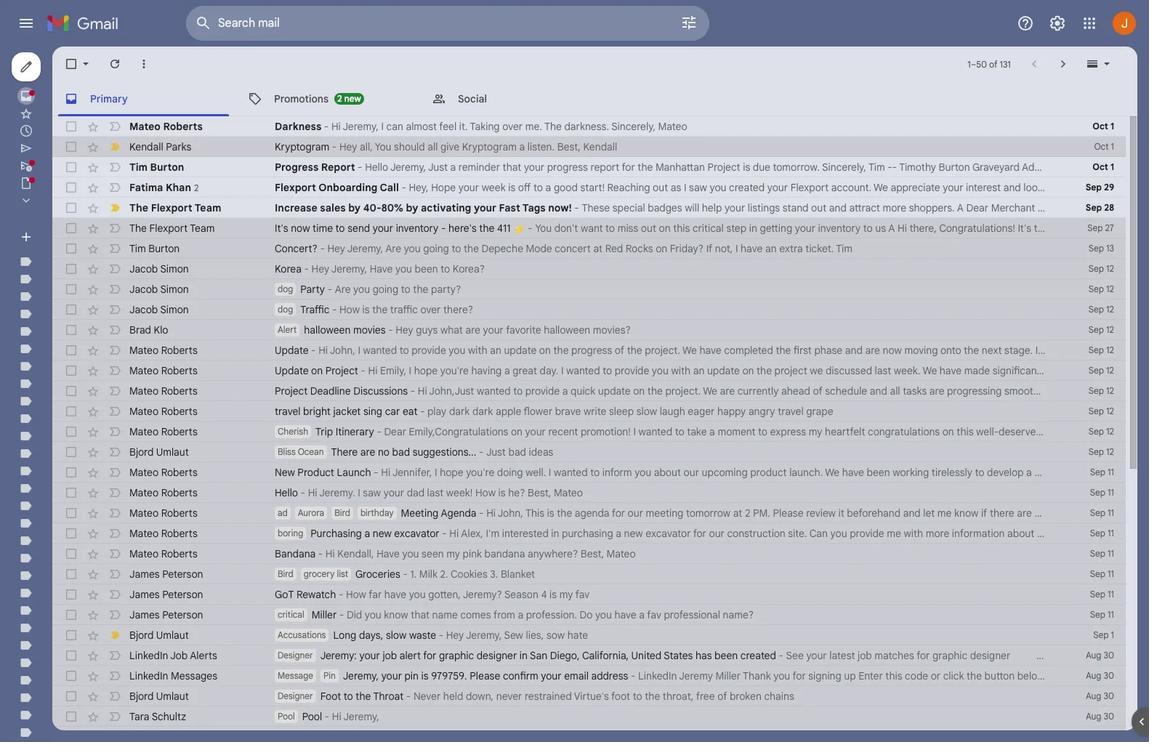 Task type: describe. For each thing, give the bounding box(es) containing it.
0 vertical spatial at
[[593, 242, 603, 255]]

have for jeremy,
[[370, 262, 393, 276]]

the down movies?
[[627, 344, 642, 357]]

36 ‌ from the left
[[1104, 649, 1104, 662]]

0 vertical spatial the
[[544, 120, 562, 133]]

1 james from the top
[[129, 568, 160, 581]]

i right not,
[[736, 242, 738, 255]]

hey for hey jeremy, are you going to the depeche mode concert at red rocks on friday? if not, i have an extra ticket. tim
[[328, 242, 345, 255]]

12 ‌ from the left
[[1042, 649, 1042, 662]]

and left the let
[[903, 507, 921, 520]]

a right the having
[[504, 364, 510, 377]]

you left the detai
[[1099, 385, 1116, 398]]

3 row from the top
[[52, 157, 1149, 177]]

product
[[298, 466, 334, 479]]

1 horizontal spatial please
[[773, 507, 804, 520]]

wanted right well.
[[554, 466, 588, 479]]

critical inside critical miller - did you know that name comes from a profession. do you have a fav professional name?
[[278, 609, 304, 620]]

1 vertical spatial in
[[551, 527, 559, 540]]

we right launch.
[[825, 466, 840, 479]]

2 vertical spatial with
[[904, 527, 923, 540]]

onboarding
[[319, 181, 377, 194]]

hi down promotions, 2 new messages, "tab"
[[331, 120, 341, 133]]

step
[[726, 222, 747, 235]]

12 row from the top
[[52, 340, 1149, 361]]

379
[[1077, 161, 1094, 174]]

32 ‌ from the left
[[1094, 649, 1094, 662]]

settings image
[[1049, 15, 1066, 32]]

0 vertical spatial my
[[809, 425, 823, 438]]

2 umlaut from the top
[[156, 629, 189, 642]]

the left party?
[[413, 283, 428, 296]]

concert? - hey jeremy, are you going to the depeche mode concert at red rocks on friday? if not, i have an extra ticket. tim
[[275, 242, 853, 255]]

0 horizontal spatial more
[[883, 201, 907, 214]]

and down additions
[[1134, 527, 1149, 540]]

12 for row containing brad klo
[[1106, 324, 1114, 335]]

emily,
[[380, 364, 406, 377]]

provide down beforehand
[[850, 527, 884, 540]]

1 horizontal spatial critical
[[693, 222, 724, 235]]

the down the any
[[1037, 527, 1053, 540]]

1 it's from the left
[[275, 222, 288, 235]]

2 horizontal spatial project
[[708, 161, 741, 174]]

2 vertical spatial an
[[693, 364, 705, 377]]

1 horizontal spatial project
[[325, 364, 358, 377]]

are up discussed
[[865, 344, 880, 357]]

new inside "tab"
[[344, 93, 361, 104]]

report
[[321, 161, 355, 174]]

0 horizontal spatial in
[[520, 649, 528, 662]]

2 sep 12 from the top
[[1089, 284, 1114, 294]]

1 vertical spatial progress
[[571, 344, 612, 357]]

you down 1. on the left
[[409, 588, 426, 601]]

2.
[[440, 568, 448, 581]]

2 bad from the left
[[508, 446, 526, 459]]

2 product from the left
[[1115, 466, 1149, 479]]

hello - hi jeremy. i saw your dad last week! how is he? best, mateo
[[275, 486, 583, 499]]

1 horizontal spatial fav
[[647, 608, 661, 622]]

i right as on the right top of page
[[684, 181, 687, 194]]

4 aug 30 from the top
[[1086, 711, 1114, 722]]

profession.
[[526, 608, 577, 622]]

50 ‌ from the left
[[1141, 649, 1141, 662]]

1 vertical spatial know
[[384, 608, 408, 622]]

pin
[[323, 670, 336, 681]]

37 ‌ from the left
[[1107, 649, 1107, 662]]

14 ‌ from the left
[[1047, 649, 1047, 662]]

1 horizontal spatial just
[[486, 446, 506, 459]]

off
[[518, 181, 531, 194]]

14 row from the top
[[52, 381, 1149, 401]]

24 row from the top
[[52, 584, 1126, 605]]

13 ‌ from the left
[[1044, 649, 1044, 662]]

0 vertical spatial dear
[[967, 201, 989, 214]]

row containing linkedin job alerts
[[52, 646, 1149, 666]]

boring purchasing a new excavator - hi alex, i'm interested in purchasing a new excavator for our construction site. can you provide me with more information about the models available and
[[278, 527, 1149, 540]]

increase sales by 40-80% by activating your fast tags now! - these special badges will help your listings stand out and attract more shoppers. a dear merchant , we have great news - y
[[275, 201, 1149, 214]]

broken
[[730, 690, 762, 703]]

day.
[[540, 364, 559, 377]]

1 excavator from the left
[[394, 527, 440, 540]]

oct for hi jeremy, i can almost feel it. taking over me. the darkness. sincerely, mateo
[[1093, 121, 1108, 132]]

48 ‌ from the left
[[1136, 649, 1136, 662]]

hey for hey jeremy, have you been to korea?
[[312, 262, 329, 276]]

matches
[[875, 649, 914, 662]]

heartfelt
[[825, 425, 865, 438]]

promotions, 2 new messages, tab
[[236, 81, 419, 116]]

0 vertical spatial progress
[[547, 161, 588, 174]]

tomorrow
[[686, 507, 731, 520]]

2 12 from the top
[[1106, 284, 1114, 294]]

22 ‌ from the left
[[1068, 649, 1068, 662]]

sep 28
[[1086, 202, 1114, 213]]

i down launch
[[358, 486, 360, 499]]

a left quick
[[562, 385, 568, 398]]

ahead
[[781, 385, 810, 398]]

0 vertical spatial all
[[428, 140, 438, 153]]

2 by from the left
[[406, 201, 418, 214]]

0 vertical spatial been
[[415, 262, 438, 276]]

dad
[[407, 486, 425, 499]]

8 sep 12 from the top
[[1089, 406, 1114, 417]]

best, for anywhere?
[[581, 547, 604, 560]]

1 vertical spatial been
[[867, 466, 890, 479]]

california,
[[582, 649, 629, 662]]

professional
[[664, 608, 720, 622]]

jeremy, down should
[[390, 161, 426, 174]]

badges
[[648, 201, 682, 214]]

8 ‌ from the left
[[1031, 649, 1031, 662]]

47 ‌ from the left
[[1133, 649, 1133, 662]]

latest
[[830, 649, 855, 662]]

hey down traffic
[[396, 323, 413, 337]]

5 11 from the top
[[1108, 548, 1114, 559]]

detai
[[1127, 385, 1149, 398]]

row containing linkedin messages
[[52, 666, 1126, 686]]

0 horizontal spatial dear
[[384, 425, 406, 438]]

concert?
[[275, 242, 318, 255]]

klo
[[154, 323, 168, 337]]

0 horizontal spatial last
[[427, 486, 444, 499]]

hi up i'm
[[486, 507, 496, 520]]

12 for 10th row from the top of the main content containing primary
[[1106, 304, 1114, 315]]

1 horizontal spatial saw
[[689, 181, 707, 194]]

17 ‌ from the left
[[1055, 649, 1055, 662]]

you up laugh
[[652, 364, 669, 377]]

9 row from the top
[[52, 279, 1126, 300]]

well.
[[526, 466, 546, 479]]

jeremy, up korea - hey jeremy, have you been to korea? at top left
[[347, 242, 383, 255]]

25 row from the top
[[52, 605, 1126, 625]]

for down the tomorrow
[[693, 527, 707, 540]]

hey for hey all, you should all give kryptogram a listen. best, kendall
[[339, 140, 357, 153]]

38 ‌ from the left
[[1110, 649, 1110, 662]]

bjord umlaut for ocean
[[129, 446, 189, 459]]

⚡ image
[[513, 223, 525, 235]]

y
[[1145, 201, 1149, 214]]

update for progress
[[504, 344, 537, 357]]

sew
[[504, 629, 523, 642]]

2 horizontal spatial our
[[709, 527, 725, 540]]

from
[[494, 608, 515, 622]]

on down apple on the bottom left of the page
[[511, 425, 523, 438]]

reminder
[[459, 161, 500, 174]]

of right the 50
[[989, 59, 998, 69]]

getting
[[760, 222, 792, 235]]

jeremy, down throat
[[343, 710, 379, 723]]

3 jacob simon from the top
[[129, 303, 189, 316]]

0 horizontal spatial over
[[420, 303, 441, 316]]

the left throat,
[[645, 690, 660, 703]]

0 vertical spatial bird
[[335, 507, 350, 518]]

fast
[[499, 201, 520, 214]]

promotion!
[[581, 425, 631, 438]]

2 30 from the top
[[1104, 670, 1114, 681]]

2 peterson from the top
[[162, 588, 203, 601]]

san
[[530, 649, 548, 662]]

korea?
[[453, 262, 485, 276]]

i right the stage.
[[1036, 344, 1038, 357]]

41 ‌ from the left
[[1117, 649, 1117, 662]]

1 horizontal spatial my
[[560, 588, 573, 601]]

your down 80%
[[373, 222, 393, 235]]

have down "forward"
[[1060, 201, 1082, 214]]

moment
[[718, 425, 756, 438]]

free
[[696, 690, 715, 703]]

0 horizontal spatial you
[[375, 140, 391, 153]]

pool inside pool pool - hi jeremy,
[[278, 711, 295, 722]]

a right take
[[710, 425, 715, 438]]

1 vertical spatial now
[[883, 344, 902, 357]]

1 graphic from the left
[[439, 649, 474, 662]]

5 ‌ from the left
[[1024, 649, 1024, 662]]

your left the favorite
[[483, 323, 504, 337]]

0 horizontal spatial just
[[428, 161, 448, 174]]

gmail image
[[47, 9, 126, 38]]

1 vertical spatial how
[[475, 486, 496, 499]]

bjord umlaut for foot
[[129, 690, 189, 703]]

hope for emily,
[[414, 364, 438, 377]]

tim up account.
[[869, 161, 885, 174]]

0 vertical spatial slow
[[637, 405, 657, 418]]

bliss
[[278, 446, 296, 457]]

progress report - hello jeremy, just a reminder that your progress report for the manhattan project is due tomorrow. sincerely, tim -- timothy burton graveyard adventures 379 national ce
[[275, 161, 1149, 174]]

2 horizontal spatial an
[[765, 242, 777, 255]]

have down heartfelt
[[842, 466, 864, 479]]

23 ‌ from the left
[[1071, 649, 1071, 662]]

on down "badges"
[[659, 222, 671, 235]]

0 horizontal spatial will
[[685, 201, 699, 214]]

and right schedule
[[870, 385, 887, 398]]

update on project - hi emily, i hope you're having a great day. i wanted to provide you with an update on the project we discussed last week. we have made significant progress and are on tra
[[275, 364, 1149, 377]]

6 ‌ from the left
[[1026, 649, 1026, 662]]

1 vertical spatial about
[[1008, 527, 1035, 540]]

main content containing primary
[[52, 47, 1149, 742]]

your right see
[[806, 649, 827, 662]]

wanted down movies
[[363, 344, 397, 357]]

1 vertical spatial send
[[1058, 344, 1081, 357]]

the up reaching
[[638, 161, 653, 174]]

progress
[[275, 161, 319, 174]]

fatima khan 2
[[129, 181, 199, 194]]

deserved
[[999, 425, 1042, 438]]

2 vertical spatial oct
[[1093, 161, 1108, 172]]

rocks
[[626, 242, 653, 255]]

row containing tara schultz
[[52, 707, 1126, 727]]

0 vertical spatial a
[[957, 201, 964, 214]]

8 mateo roberts from the top
[[129, 486, 198, 499]]

is right pin
[[421, 670, 429, 683]]

1 tim burton from the top
[[129, 161, 184, 174]]

we
[[810, 364, 823, 377]]

listings
[[748, 201, 780, 214]]

row containing brad klo
[[52, 320, 1126, 340]]

flower
[[524, 405, 553, 418]]

2 bjord umlaut from the top
[[129, 629, 189, 642]]

7 sep 12 from the top
[[1089, 385, 1114, 396]]

1 30 from the top
[[1104, 650, 1114, 661]]

0 vertical spatial hello
[[365, 161, 388, 174]]

4 11 from the top
[[1108, 528, 1114, 539]]

aug for row containing tara schultz
[[1086, 711, 1102, 722]]

10 row from the top
[[52, 300, 1126, 320]]

are down detailed
[[1107, 364, 1122, 377]]

12 for 15th row from the bottom
[[1106, 446, 1114, 457]]

i up the hello - hi jeremy. i saw your dad last week! how is he? best, mateo
[[435, 466, 437, 479]]

1 vertical spatial saw
[[363, 486, 381, 499]]

doing
[[497, 466, 523, 479]]

and up discussed
[[845, 344, 863, 357]]

i left the can
[[381, 120, 384, 133]]

hi up grocery list
[[326, 547, 335, 560]]

upcoming
[[702, 466, 748, 479]]

mode
[[526, 242, 552, 255]]

1 horizontal spatial pool
[[302, 710, 322, 723]]

burton up interest
[[939, 161, 970, 174]]

review
[[806, 507, 836, 520]]

12 for 19th row from the bottom of the main content containing primary
[[1106, 365, 1114, 376]]

2 vertical spatial send
[[1074, 385, 1096, 398]]

1 vertical spatial update
[[707, 364, 740, 377]]

address
[[591, 670, 628, 683]]

0 horizontal spatial about
[[654, 466, 681, 479]]

do
[[580, 608, 593, 622]]

days,
[[359, 629, 383, 642]]

0 horizontal spatial bird
[[278, 568, 294, 579]]

Search mail text field
[[218, 16, 640, 31]]

sales
[[320, 201, 346, 214]]

a down birthday
[[365, 527, 370, 540]]

1 vertical spatial created
[[741, 649, 776, 662]]

tara
[[129, 710, 149, 723]]

on up day.
[[539, 344, 551, 357]]

0 vertical spatial out
[[653, 181, 668, 194]]

has
[[696, 649, 712, 662]]

united
[[631, 649, 662, 662]]

advanced search options image
[[675, 8, 704, 37]]

1 horizontal spatial know
[[954, 507, 979, 520]]

have down "step"
[[741, 242, 763, 255]]

2 11 from the top
[[1108, 487, 1114, 498]]

and left tra
[[1087, 364, 1104, 377]]

your down stand on the top of page
[[795, 222, 816, 235]]

0 vertical spatial are
[[385, 242, 401, 255]]

movies?
[[593, 323, 631, 337]]

row containing kendall parks
[[52, 137, 1126, 157]]

3 sep 12 from the top
[[1089, 304, 1114, 315]]

i right emily,
[[409, 364, 412, 377]]

4 mateo roberts from the top
[[129, 385, 198, 398]]

1 horizontal spatial this
[[957, 425, 974, 438]]

7 row from the top
[[52, 238, 1126, 259]]

kendall parks
[[129, 140, 191, 153]]

10 ‌ from the left
[[1037, 649, 1037, 662]]

provide up flower
[[525, 385, 560, 398]]

have up "update on project - hi emily, i hope you're having a great day. i wanted to provide you with an update on the project we discussed last week. we have made significant progress and are on tra"
[[700, 344, 722, 357]]

1 jacob from the top
[[129, 262, 158, 276]]

2 vertical spatial progress
[[1043, 364, 1084, 377]]

1 vertical spatial my
[[447, 547, 460, 560]]

15 row from the top
[[52, 401, 1126, 422]]

2 time from the left
[[1034, 222, 1054, 235]]

1 vertical spatial will
[[1041, 344, 1055, 357]]

30 ‌ from the left
[[1089, 649, 1089, 662]]

on left well-
[[943, 425, 954, 438]]

1 vertical spatial our
[[628, 507, 643, 520]]

1 job from the left
[[383, 649, 397, 662]]

you up 1. on the left
[[402, 547, 419, 560]]

2 vertical spatial will
[[1057, 385, 1071, 398]]

purchasing
[[562, 527, 613, 540]]

new down birthday
[[373, 527, 392, 540]]

cherish trip itinerary - dear emily,congratulations on your recent promotion! i wanted to take a moment to express my heartfelt congratulations on this well-deserved achievement. best wish
[[278, 425, 1149, 438]]

0 horizontal spatial sincerely,
[[611, 120, 656, 133]]

you right do
[[595, 608, 612, 622]]

tomorrow.
[[773, 161, 820, 174]]

of down movies?
[[615, 344, 625, 357]]

2 excavator from the left
[[646, 527, 691, 540]]

a down give
[[450, 161, 456, 174]]

new right develop
[[1035, 466, 1054, 479]]

moving
[[905, 344, 938, 357]]

20 ‌ from the left
[[1063, 649, 1063, 662]]

more image
[[137, 57, 151, 71]]

oct 1 for hi jeremy, i can almost feel it. taking over me. the darkness. sincerely, mateo
[[1093, 121, 1114, 132]]

social tab
[[420, 81, 603, 116]]

start!
[[580, 181, 605, 194]]

laugh
[[660, 405, 685, 418]]

45 ‌ from the left
[[1128, 649, 1128, 662]]

0 vertical spatial this
[[673, 222, 690, 235]]

give
[[441, 140, 459, 153]]

flexport down the tomorrow.
[[791, 181, 829, 194]]

1 vertical spatial you
[[535, 222, 552, 235]]

1 vertical spatial slow
[[386, 629, 407, 642]]

2 james from the top
[[129, 588, 160, 601]]

4 ‌ from the left
[[1021, 649, 1021, 662]]

bright
[[303, 405, 331, 418]]

2 vertical spatial oct 1
[[1093, 161, 1114, 172]]

3 11 from the top
[[1108, 507, 1114, 518]]

0 vertical spatial send
[[348, 222, 370, 235]]

1 row from the top
[[52, 116, 1126, 137]]

toggle split pane mode image
[[1085, 57, 1100, 71]]

1 horizontal spatial if
[[1143, 181, 1149, 194]]

write
[[584, 405, 607, 418]]

schedule
[[825, 385, 867, 398]]

1 vertical spatial hello
[[275, 486, 298, 499]]

gotten,
[[428, 588, 461, 601]]

1 vertical spatial out
[[811, 201, 827, 214]]

for right matches at bottom right
[[917, 649, 930, 662]]

dog for traffic
[[278, 304, 293, 315]]

merchant
[[991, 201, 1035, 214]]

older image
[[1056, 57, 1071, 71]]

interested
[[502, 527, 549, 540]]

angry
[[749, 405, 775, 418]]

a right from
[[518, 608, 524, 622]]

burton down the "fatima khan 2"
[[148, 242, 180, 255]]

24 ‌ from the left
[[1073, 649, 1073, 662]]

are up the happy at the bottom
[[720, 385, 735, 398]]

oct 1 for hey all, you should all give kryptogram a listen. best, kendall
[[1094, 141, 1114, 152]]

1 vertical spatial project.
[[665, 385, 701, 398]]

1 vertical spatial sincerely,
[[822, 161, 866, 174]]

3 aug 30 from the top
[[1086, 691, 1114, 702]]

team for increase sales by 40-80% by activating your fast tags now!
[[195, 201, 221, 214]]

49 ‌ from the left
[[1138, 649, 1138, 662]]

we right ,
[[1043, 201, 1057, 214]]

groceries - 1. milk 2. cookies 3. blanket
[[355, 568, 535, 581]]

2 vertical spatial 2
[[745, 507, 750, 520]]

1 vertical spatial are
[[335, 283, 351, 296]]

53 ‌ from the left
[[1149, 649, 1149, 662]]

0 horizontal spatial if
[[981, 507, 987, 520]]

new right 'purchasing'
[[624, 527, 643, 540]]

1 aug from the top
[[1086, 650, 1102, 661]]

a up "united"
[[639, 608, 645, 622]]

we up "attract" at the right top
[[874, 181, 888, 194]]

20 row from the top
[[52, 503, 1149, 523]]

0 horizontal spatial please
[[470, 670, 500, 683]]

0 horizontal spatial a
[[888, 222, 895, 235]]

express
[[770, 425, 806, 438]]

sep 1
[[1094, 630, 1114, 640]]

call
[[380, 181, 399, 194]]

0 horizontal spatial great
[[513, 364, 537, 377]]

a right develop
[[1027, 466, 1032, 479]]

i right day.
[[561, 364, 564, 377]]

concert
[[555, 242, 591, 255]]

never
[[496, 690, 522, 703]]

0 horizontal spatial that
[[411, 608, 430, 622]]

support image
[[1017, 15, 1034, 32]]

can
[[386, 120, 403, 133]]

46 ‌ from the left
[[1130, 649, 1130, 662]]

23 row from the top
[[52, 564, 1126, 584]]

1 horizontal spatial been
[[715, 649, 738, 662]]

0 horizontal spatial project
[[275, 385, 308, 398]]

1 horizontal spatial more
[[926, 527, 950, 540]]

your up 13
[[1098, 222, 1118, 235]]

john,just
[[429, 385, 474, 398]]

congratulations
[[868, 425, 940, 438]]

team for it's now time to send your inventory - here's the 411
[[190, 222, 215, 235]]

0 vertical spatial created
[[729, 181, 765, 194]]

message
[[278, 670, 313, 681]]

jeremy, down jeremy:
[[343, 670, 379, 683]]

for right agenda
[[612, 507, 625, 520]]

me for provide
[[887, 527, 901, 540]]

of down we
[[813, 385, 823, 398]]

khan
[[166, 181, 191, 194]]

boring
[[278, 528, 303, 539]]

activating
[[421, 201, 471, 214]]

2 new
[[337, 93, 361, 104]]

52 ‌ from the left
[[1146, 649, 1146, 662]]

17 row from the top
[[52, 442, 1126, 462]]

party
[[300, 283, 325, 296]]

2 inventory from the left
[[818, 222, 861, 235]]

1 horizontal spatial last
[[875, 364, 891, 377]]

jeremy, down "comes"
[[466, 629, 502, 642]]

7 sep 11 from the top
[[1090, 589, 1114, 600]]

0 vertical spatial project.
[[645, 344, 680, 357]]

1 travel from the left
[[275, 405, 301, 418]]

13
[[1106, 243, 1114, 254]]

1 ‌ from the left
[[1013, 649, 1013, 662]]

44 ‌ from the left
[[1125, 649, 1125, 662]]

a left the listen.
[[519, 140, 525, 153]]



Task type: locate. For each thing, give the bounding box(es) containing it.
3 mateo roberts from the top
[[129, 364, 198, 377]]

graveyard
[[973, 161, 1020, 174]]

2 inside the "fatima khan 2"
[[194, 182, 199, 193]]

1 12 from the top
[[1106, 263, 1114, 274]]

have right far
[[384, 588, 406, 601]]

been up party?
[[415, 262, 438, 276]]

birthday
[[360, 507, 394, 518]]

my right the "4"
[[560, 588, 573, 601]]

phase
[[814, 344, 843, 357]]

0 vertical spatial over
[[502, 120, 523, 133]]

1 sep 11 from the top
[[1090, 467, 1114, 478]]

2 it's from the left
[[1018, 222, 1032, 235]]

halloween right the favorite
[[544, 323, 590, 337]]

1 vertical spatial just
[[486, 446, 506, 459]]

the up the korea?
[[464, 242, 479, 255]]

john, down movies
[[330, 344, 355, 357]]

19 row from the top
[[52, 483, 1126, 503]]

1 vertical spatial linkedin
[[129, 670, 168, 683]]

3 jacob from the top
[[129, 303, 158, 316]]

the flexport team for it's now time to send your inventory - here's the 411
[[129, 222, 215, 235]]

wish
[[1133, 425, 1149, 438]]

halloween down traffic
[[304, 323, 351, 337]]

have up "groceries" in the left bottom of the page
[[377, 547, 400, 560]]

been right has in the bottom of the page
[[715, 649, 738, 662]]

21 row from the top
[[52, 523, 1149, 544]]

10 mateo roberts from the top
[[129, 527, 198, 540]]

best, down 'purchasing'
[[581, 547, 604, 560]]

having
[[471, 364, 502, 377]]

update for project.
[[598, 385, 631, 398]]

0 vertical spatial john,
[[330, 344, 355, 357]]

1 designer from the left
[[477, 649, 517, 662]]

inventory
[[396, 222, 439, 235], [818, 222, 861, 235]]

8 12 from the top
[[1106, 406, 1114, 417]]

umlaut for foot
[[156, 690, 189, 703]]

miller
[[312, 608, 337, 622]]

0 vertical spatial in
[[749, 222, 757, 235]]

mateo roberts
[[129, 120, 203, 133], [129, 344, 198, 357], [129, 364, 198, 377], [129, 385, 198, 398], [129, 405, 198, 418], [129, 425, 198, 438], [129, 466, 198, 479], [129, 486, 198, 499], [129, 507, 198, 520], [129, 527, 198, 540], [129, 547, 198, 560]]

the for it's now time to send your inventory - here's the 411
[[129, 222, 147, 235]]

1 horizontal spatial it's
[[1018, 222, 1032, 235]]

you up help
[[710, 181, 727, 194]]

hey
[[339, 140, 357, 153], [328, 242, 345, 255], [312, 262, 329, 276], [396, 323, 413, 337], [446, 629, 464, 642]]

6 sep 11 from the top
[[1090, 568, 1114, 579]]

your left pin
[[381, 670, 402, 683]]

1 designer from the top
[[278, 650, 313, 661]]

update for update - hi john, i wanted to provide you with an update on the progress of the project. we have completed the first phase and are now moving onto the next stage. i will send you a detailed 
[[275, 344, 309, 357]]

almost
[[406, 120, 437, 133]]

1 bad from the left
[[392, 446, 410, 459]]

1 aug 30 from the top
[[1086, 650, 1114, 661]]

2 dark from the left
[[472, 405, 493, 418]]

28 row from the top
[[52, 666, 1126, 686]]

1 horizontal spatial time
[[1034, 222, 1054, 235]]

have up dog party - are you going to the party?
[[370, 262, 393, 276]]

1 horizontal spatial now
[[883, 344, 902, 357]]

0 vertical spatial sincerely,
[[611, 120, 656, 133]]

7 12 from the top
[[1106, 385, 1114, 396]]

30 row from the top
[[52, 707, 1126, 727]]

the for increase sales by 40-80% by activating your fast tags now!
[[129, 201, 148, 214]]

provide up 'sleep'
[[615, 364, 649, 377]]

alert
[[278, 324, 297, 335]]

aug for third row from the bottom of the main content containing primary
[[1086, 691, 1102, 702]]

pm.
[[753, 507, 770, 520]]

1 vertical spatial going
[[373, 283, 399, 296]]

linkedin left job at the bottom left of page
[[129, 649, 168, 662]]

beforehand
[[847, 507, 901, 520]]

0 horizontal spatial with
[[468, 344, 487, 357]]

wanted down laugh
[[639, 425, 673, 438]]

inform
[[602, 466, 632, 479]]

tara schultz
[[129, 710, 186, 723]]

ocean
[[298, 446, 324, 457]]

0 horizontal spatial kendall
[[129, 140, 163, 153]]

a left the detai
[[1118, 385, 1124, 398]]

aurora
[[298, 507, 324, 518]]

9 ‌ from the left
[[1034, 649, 1034, 662]]

None checkbox
[[64, 119, 79, 134], [64, 160, 79, 174], [64, 180, 79, 195], [64, 221, 79, 236], [64, 262, 79, 276], [64, 323, 79, 337], [64, 363, 79, 378], [64, 404, 79, 419], [64, 425, 79, 439], [64, 445, 79, 459], [64, 465, 79, 480], [64, 547, 79, 561], [64, 567, 79, 582], [64, 587, 79, 602], [64, 608, 79, 622], [64, 628, 79, 643], [64, 648, 79, 663], [64, 669, 79, 683], [64, 689, 79, 704], [64, 730, 79, 742], [64, 119, 79, 134], [64, 160, 79, 174], [64, 180, 79, 195], [64, 221, 79, 236], [64, 262, 79, 276], [64, 323, 79, 337], [64, 363, 79, 378], [64, 404, 79, 419], [64, 425, 79, 439], [64, 445, 79, 459], [64, 465, 79, 480], [64, 547, 79, 561], [64, 567, 79, 582], [64, 587, 79, 602], [64, 608, 79, 622], [64, 628, 79, 643], [64, 648, 79, 663], [64, 669, 79, 683], [64, 689, 79, 704], [64, 730, 79, 742]]

update down the favorite
[[504, 344, 537, 357]]

hi up aurora
[[308, 486, 317, 499]]

1 vertical spatial jacob simon
[[129, 283, 189, 296]]

and left 'exciting'
[[1056, 466, 1074, 479]]

1 vertical spatial team
[[190, 222, 215, 235]]

1 by from the left
[[348, 201, 361, 214]]

refresh image
[[108, 57, 122, 71]]

wanted
[[363, 344, 397, 357], [566, 364, 600, 377], [477, 385, 511, 398], [639, 425, 673, 438], [554, 466, 588, 479]]

3 ‌ from the left
[[1018, 649, 1018, 662]]

our down the tomorrow
[[709, 527, 725, 540]]

you're for having
[[440, 364, 469, 377]]

1 horizontal spatial with
[[671, 364, 691, 377]]

inventory down 80%
[[396, 222, 439, 235]]

4 sep 12 from the top
[[1089, 324, 1114, 335]]

are right what
[[466, 323, 481, 337]]

he?
[[508, 486, 525, 499]]

7 mateo roberts from the top
[[129, 466, 198, 479]]

emily,congratulations
[[409, 425, 508, 438]]

hope for jennifer,
[[440, 466, 464, 479]]

you left detailed
[[1083, 344, 1100, 357]]

6 12 from the top
[[1106, 365, 1114, 376]]

2 graphic from the left
[[933, 649, 968, 662]]

saw up birthday
[[363, 486, 381, 499]]

31 ‌ from the left
[[1091, 649, 1091, 662]]

a left detailed
[[1103, 344, 1108, 357]]

0 horizontal spatial all
[[428, 140, 438, 153]]

0 vertical spatial great
[[1084, 201, 1109, 214]]

are right party
[[335, 283, 351, 296]]

5 sep 12 from the top
[[1089, 345, 1114, 355]]

0 horizontal spatial now
[[291, 222, 310, 235]]

your down days, on the bottom left
[[359, 649, 380, 662]]

row
[[52, 116, 1126, 137], [52, 137, 1126, 157], [52, 157, 1149, 177], [52, 177, 1149, 198], [52, 198, 1149, 218], [52, 218, 1149, 238], [52, 238, 1126, 259], [52, 259, 1126, 279], [52, 279, 1126, 300], [52, 300, 1126, 320], [52, 320, 1126, 340], [52, 340, 1149, 361], [52, 361, 1149, 381], [52, 381, 1149, 401], [52, 401, 1126, 422], [52, 422, 1149, 442], [52, 442, 1126, 462], [52, 462, 1149, 483], [52, 483, 1126, 503], [52, 503, 1149, 523], [52, 523, 1149, 544], [52, 544, 1126, 564], [52, 564, 1126, 584], [52, 584, 1126, 605], [52, 605, 1126, 625], [52, 625, 1126, 646], [52, 646, 1149, 666], [52, 666, 1126, 686], [52, 686, 1126, 707], [52, 707, 1126, 727], [52, 727, 1126, 742]]

the left throat
[[356, 690, 371, 703]]

have for kendall,
[[377, 547, 400, 560]]

0 vertical spatial saw
[[689, 181, 707, 194]]

john, down he?
[[498, 507, 523, 520]]

tab list
[[52, 81, 1138, 116]]

1 the flexport team from the top
[[129, 201, 221, 214]]

smoothly.
[[1005, 385, 1049, 398]]

1 horizontal spatial excavator
[[646, 527, 691, 540]]

jeremy, up dog party - are you going to the party?
[[331, 262, 367, 276]]

0 vertical spatial that
[[503, 161, 521, 174]]

the left next
[[964, 344, 979, 357]]

what
[[440, 323, 463, 337]]

1 horizontal spatial bad
[[508, 446, 526, 459]]

2 linkedin from the top
[[129, 670, 168, 683]]

at left pm.
[[733, 507, 742, 520]]

how for traffic
[[339, 303, 360, 316]]

0 horizontal spatial this
[[673, 222, 690, 235]]

dog up alert
[[278, 304, 293, 315]]

hi down no
[[381, 466, 390, 479]]

our
[[684, 466, 699, 479], [628, 507, 643, 520], [709, 527, 725, 540]]

0 vertical spatial with
[[468, 344, 487, 357]]

to
[[534, 181, 543, 194], [1098, 181, 1108, 194], [336, 222, 345, 235], [606, 222, 615, 235], [863, 222, 873, 235], [1057, 222, 1066, 235], [452, 242, 461, 255], [441, 262, 450, 276], [401, 283, 411, 296], [400, 344, 409, 357], [603, 364, 612, 377], [513, 385, 523, 398], [675, 425, 685, 438], [758, 425, 768, 438], [590, 466, 600, 479], [975, 466, 985, 479], [344, 690, 353, 703], [633, 690, 642, 703]]

row containing fatima khan
[[52, 177, 1149, 198]]

0 horizontal spatial fav
[[576, 588, 590, 601]]

all left tasks
[[890, 385, 900, 398]]

here's
[[448, 222, 477, 235]]

bjord for ocean
[[129, 446, 154, 459]]

alex,
[[461, 527, 483, 540]]

how
[[339, 303, 360, 316], [475, 486, 496, 499], [346, 588, 366, 601]]

linkedin for linkedin job alerts
[[129, 649, 168, 662]]

your down the listen.
[[524, 161, 545, 174]]

1 vertical spatial at
[[733, 507, 742, 520]]

are
[[385, 242, 401, 255], [335, 283, 351, 296]]

waste
[[409, 629, 436, 642]]

simon for 10th row from the top of the main content containing primary
[[160, 303, 189, 316]]

0 vertical spatial just
[[428, 161, 448, 174]]

long
[[333, 629, 356, 642]]

0 horizontal spatial critical
[[278, 609, 304, 620]]

ad
[[278, 507, 288, 518]]

provide down guys
[[412, 344, 446, 357]]

you up "mode"
[[535, 222, 552, 235]]

1 horizontal spatial kendall
[[583, 140, 617, 153]]

1 vertical spatial if
[[981, 507, 987, 520]]

simon
[[160, 262, 189, 276], [160, 283, 189, 296], [160, 303, 189, 316]]

12 for 15th row from the top
[[1106, 406, 1114, 417]]

1 horizontal spatial going
[[423, 242, 449, 255]]

wanted down the having
[[477, 385, 511, 398]]

51 ‌ from the left
[[1143, 649, 1143, 662]]

national
[[1096, 161, 1134, 174]]

you're for doing
[[466, 466, 495, 479]]

aug for row containing linkedin messages
[[1086, 670, 1102, 681]]

tab list inside main content
[[52, 81, 1138, 116]]

1 vertical spatial more
[[926, 527, 950, 540]]

2 sep 11 from the top
[[1090, 487, 1114, 498]]

0 horizontal spatial dark
[[449, 405, 470, 418]]

account.
[[832, 181, 872, 194]]

dog for party
[[278, 284, 293, 294]]

flexport up the increase
[[275, 181, 316, 194]]

update - hi john, i wanted to provide you with an update on the progress of the project. we have completed the first phase and are now moving onto the next stage. i will send you a detailed 
[[275, 344, 1149, 357]]

1 peterson from the top
[[162, 568, 203, 581]]

burton up the "fatima khan 2"
[[150, 161, 184, 174]]

1 vertical spatial bird
[[278, 568, 294, 579]]

on right rocks
[[656, 242, 667, 255]]

1 vertical spatial an
[[490, 344, 501, 357]]

411
[[497, 222, 511, 235]]

None search field
[[186, 6, 709, 41]]

dear
[[967, 201, 989, 214], [384, 425, 406, 438]]

1 horizontal spatial 2
[[337, 93, 342, 104]]

1.
[[410, 568, 417, 581]]

brad
[[129, 323, 151, 337]]

me down beforehand
[[887, 527, 901, 540]]

kendall up the "report" on the top right of the page
[[583, 140, 617, 153]]

kryptogram down darkness
[[275, 140, 329, 153]]

2 mateo roberts from the top
[[129, 344, 198, 357]]

umlaut for ocean
[[156, 446, 189, 459]]

darkness - hi jeremy, i can almost feel it. taking over me. the darkness. sincerely, mateo
[[275, 120, 687, 133]]

last right the "dad"
[[427, 486, 444, 499]]

how for you
[[346, 588, 366, 601]]

new up all,
[[344, 93, 361, 104]]

1 mateo roberts from the top
[[129, 120, 203, 133]]

team down the "fatima khan 2"
[[195, 201, 221, 214]]

designer for jeremy: your job alert for graphic designer in san diego, california, united states has been created
[[278, 650, 313, 661]]

the up movies
[[372, 303, 388, 316]]

2 jacob from the top
[[129, 283, 158, 296]]

you right the did in the left of the page
[[365, 608, 381, 622]]

0 vertical spatial update
[[504, 344, 537, 357]]

are right tasks
[[930, 385, 945, 398]]

darkness
[[275, 120, 321, 133]]

1 horizontal spatial you
[[535, 222, 552, 235]]

is right the "4"
[[550, 588, 557, 601]]

alert
[[400, 649, 421, 662]]

None checkbox
[[64, 57, 79, 71], [64, 140, 79, 154], [64, 201, 79, 215], [64, 241, 79, 256], [64, 282, 79, 297], [64, 302, 79, 317], [64, 343, 79, 358], [64, 384, 79, 398], [64, 486, 79, 500], [64, 506, 79, 520], [64, 526, 79, 541], [64, 709, 79, 724], [64, 57, 79, 71], [64, 140, 79, 154], [64, 201, 79, 215], [64, 241, 79, 256], [64, 282, 79, 297], [64, 302, 79, 317], [64, 343, 79, 358], [64, 384, 79, 398], [64, 486, 79, 500], [64, 506, 79, 520], [64, 526, 79, 541], [64, 709, 79, 724]]

hello up ad
[[275, 486, 298, 499]]

2 ‌ from the left
[[1016, 649, 1016, 662]]

you right inform
[[635, 466, 651, 479]]

john,
[[330, 344, 355, 357], [498, 507, 523, 520]]

simon for 24th row from the bottom
[[160, 262, 189, 276]]

0 vertical spatial tim burton
[[129, 161, 184, 174]]

kendall,
[[338, 547, 374, 560]]

9 12 from the top
[[1106, 426, 1114, 437]]

1 james peterson from the top
[[129, 568, 203, 581]]

0 vertical spatial james peterson
[[129, 568, 203, 581]]

hi up deadline on the left
[[318, 344, 328, 357]]

0 horizontal spatial hello
[[275, 486, 298, 499]]

0 vertical spatial an
[[765, 242, 777, 255]]

0 vertical spatial update
[[275, 344, 309, 357]]

1 11 from the top
[[1108, 467, 1114, 478]]

should
[[394, 140, 425, 153]]

1 horizontal spatial our
[[684, 466, 699, 479]]

kryptogram
[[275, 140, 329, 153], [462, 140, 517, 153]]

dog inside dog party - are you going to the party?
[[278, 284, 293, 294]]

0 vertical spatial hope
[[414, 364, 438, 377]]

name?
[[723, 608, 754, 622]]

your left the "dad"
[[384, 486, 404, 499]]

designer for foot to the throat
[[278, 691, 313, 702]]

the flexport team for increase sales by 40-80% by activating your fast tags now!
[[129, 201, 221, 214]]

bad right no
[[392, 446, 410, 459]]

2 vertical spatial been
[[715, 649, 738, 662]]

jacob simon
[[129, 262, 189, 276], [129, 283, 189, 296], [129, 303, 189, 316]]

0 vertical spatial linkedin
[[129, 649, 168, 662]]

update down update - hi john, i wanted to provide you with an update on the progress of the project. we have completed the first phase and are now moving onto the next stage. i will send you a detailed
[[707, 364, 740, 377]]

main menu image
[[17, 15, 35, 32]]

and up - you don't want to miss out on this critical step in getting your inventory to us a hi there, congratulations! it's time to begin your shippin
[[829, 201, 847, 214]]

‌
[[1013, 649, 1013, 662], [1016, 649, 1016, 662], [1018, 649, 1018, 662], [1021, 649, 1021, 662], [1024, 649, 1024, 662], [1026, 649, 1026, 662], [1029, 649, 1029, 662], [1031, 649, 1031, 662], [1034, 649, 1034, 662], [1037, 649, 1037, 662], [1039, 649, 1039, 662], [1042, 649, 1042, 662], [1044, 649, 1044, 662], [1047, 649, 1047, 662], [1050, 649, 1050, 662], [1052, 649, 1052, 662], [1055, 649, 1055, 662], [1058, 649, 1058, 662], [1060, 649, 1060, 662], [1063, 649, 1063, 662], [1065, 649, 1065, 662], [1068, 649, 1068, 662], [1071, 649, 1071, 662], [1073, 649, 1073, 662], [1076, 649, 1076, 662], [1078, 649, 1078, 662], [1081, 649, 1081, 662], [1084, 649, 1084, 662], [1086, 649, 1086, 662], [1089, 649, 1089, 662], [1091, 649, 1091, 662], [1094, 649, 1094, 662], [1097, 649, 1097, 662], [1099, 649, 1099, 662], [1102, 649, 1102, 662], [1104, 649, 1104, 662], [1107, 649, 1107, 662], [1110, 649, 1110, 662], [1112, 649, 1112, 662], [1115, 649, 1115, 662], [1117, 649, 1117, 662], [1120, 649, 1120, 662], [1123, 649, 1123, 662], [1125, 649, 1125, 662], [1128, 649, 1128, 662], [1130, 649, 1130, 662], [1133, 649, 1133, 662], [1136, 649, 1136, 662], [1138, 649, 1138, 662], [1141, 649, 1141, 662], [1143, 649, 1143, 662], [1146, 649, 1146, 662], [1149, 649, 1149, 662]]

0 vertical spatial about
[[654, 466, 681, 479]]

bandana
[[485, 547, 525, 560]]

search mail image
[[190, 10, 217, 36]]

been
[[415, 262, 438, 276], [867, 466, 890, 479], [715, 649, 738, 662]]

1 horizontal spatial john,
[[498, 507, 523, 520]]

is right this
[[547, 507, 554, 520]]

hey up party
[[312, 262, 329, 276]]

2 horizontal spatial 2
[[745, 507, 750, 520]]

at left red
[[593, 242, 603, 255]]

34 ‌ from the left
[[1099, 649, 1099, 662]]

1 horizontal spatial that
[[503, 161, 521, 174]]

10 sep 12 from the top
[[1089, 446, 1114, 457]]

1 dog from the top
[[278, 284, 293, 294]]

jeremy?
[[463, 588, 502, 601]]

are left no
[[360, 446, 375, 459]]

out right stand on the top of page
[[811, 201, 827, 214]]

begin
[[1069, 222, 1095, 235]]

3 bjord from the top
[[129, 690, 154, 703]]

flexport down "khan"
[[151, 201, 192, 214]]

navigation
[[0, 47, 174, 742]]

launch
[[337, 466, 371, 479]]

please up site.
[[773, 507, 804, 520]]

80%
[[381, 201, 403, 214]]

2 inside "tab"
[[337, 93, 342, 104]]

2 job from the left
[[858, 649, 872, 662]]

1 umlaut from the top
[[156, 446, 189, 459]]

2 travel from the left
[[778, 405, 804, 418]]

tab list containing primary
[[52, 81, 1138, 116]]

26 ‌ from the left
[[1078, 649, 1078, 662]]

2 bjord from the top
[[129, 629, 154, 642]]

5 row from the top
[[52, 198, 1149, 218]]

linkedin for linkedin messages
[[129, 670, 168, 683]]

2 kryptogram from the left
[[462, 140, 517, 153]]

0 vertical spatial know
[[954, 507, 979, 520]]

eat
[[403, 405, 418, 418]]

1 horizontal spatial graphic
[[933, 649, 968, 662]]

bird
[[335, 507, 350, 518], [278, 568, 294, 579]]

now
[[291, 222, 310, 235], [883, 344, 902, 357]]

2 horizontal spatial with
[[904, 527, 923, 540]]

main content
[[52, 47, 1149, 742]]

1 vertical spatial a
[[888, 222, 895, 235]]

sincerely, up account.
[[822, 161, 866, 174]]

1 vertical spatial fav
[[647, 608, 661, 622]]

1 horizontal spatial kryptogram
[[462, 140, 517, 153]]

39 ‌ from the left
[[1112, 649, 1112, 662]]

131
[[1000, 59, 1011, 69]]

dark
[[449, 405, 470, 418], [472, 405, 493, 418]]

accusations long days, slow waste - hey jeremy, sew lies, sow hate
[[278, 629, 588, 642]]

miss
[[618, 222, 638, 235]]

out right miss
[[641, 222, 656, 235]]

the
[[544, 120, 562, 133], [129, 201, 148, 214], [129, 222, 147, 235]]

16 row from the top
[[52, 422, 1149, 442]]

great left day.
[[513, 364, 537, 377]]

me for let
[[938, 507, 952, 520]]

1 horizontal spatial halloween
[[544, 323, 590, 337]]

hi left alex,
[[449, 527, 459, 540]]

33 ‌ from the left
[[1097, 649, 1097, 662]]

week
[[482, 181, 506, 194]]

diego,
[[550, 649, 580, 662]]

your up "step"
[[725, 201, 745, 214]]

1 horizontal spatial update
[[598, 385, 631, 398]]

1 vertical spatial james
[[129, 588, 160, 601]]

1 vertical spatial dog
[[278, 304, 293, 315]]

0 horizontal spatial job
[[383, 649, 397, 662]]

4 12 from the top
[[1106, 324, 1114, 335]]

6 sep 12 from the top
[[1089, 365, 1114, 376]]

extra
[[779, 242, 803, 255]]

0 vertical spatial dog
[[278, 284, 293, 294]]

bjord umlaut
[[129, 446, 189, 459], [129, 629, 189, 642], [129, 690, 189, 703]]

sep 29
[[1086, 182, 1114, 193]]

bjord for foot
[[129, 690, 154, 703]]

4 30 from the top
[[1104, 711, 1114, 722]]

designer inside "designer foot to the throat - never held down, never restrained virtue's foot to the throat, free of broken chains"
[[278, 691, 313, 702]]

2 vertical spatial out
[[641, 222, 656, 235]]

oct for hey all, you should all give kryptogram a listen. best, kendall
[[1094, 141, 1109, 152]]

0 horizontal spatial are
[[335, 283, 351, 296]]

you right all,
[[375, 140, 391, 153]]

update
[[504, 344, 537, 357], [707, 364, 740, 377], [598, 385, 631, 398]]

1 sep 12 from the top
[[1089, 263, 1114, 274]]

12 for 12th row from the top
[[1106, 345, 1114, 355]]

3 aug from the top
[[1086, 691, 1102, 702]]

22 row from the top
[[52, 544, 1126, 564]]

you up dog party - are you going to the party?
[[395, 262, 412, 276]]

critical
[[693, 222, 724, 235], [278, 609, 304, 620]]

1 vertical spatial last
[[427, 486, 444, 499]]

we up "update on project - hi emily, i hope you're having a great day. i wanted to provide you with an update on the project we discussed last week. we have made significant progress and are on tra"
[[683, 344, 697, 357]]

tim burton
[[129, 161, 184, 174], [129, 242, 180, 255]]

3 peterson from the top
[[162, 608, 203, 622]]

completed
[[724, 344, 773, 357]]

the left agenda
[[557, 507, 572, 520]]

1 update from the top
[[275, 344, 309, 357]]

1 vertical spatial update
[[275, 364, 309, 377]]

jeremy, up all,
[[343, 120, 379, 133]]

your down reminder
[[459, 181, 479, 194]]

social
[[458, 92, 487, 105]]

0 vertical spatial project
[[708, 161, 741, 174]]

27 ‌ from the left
[[1081, 649, 1081, 662]]

11 mateo roberts from the top
[[129, 547, 198, 560]]

0 horizontal spatial travel
[[275, 405, 301, 418]]

1 vertical spatial that
[[411, 608, 430, 622]]

there
[[990, 507, 1015, 520]]

2 horizontal spatial will
[[1057, 385, 1071, 398]]

2 halloween from the left
[[544, 323, 590, 337]]

29 ‌ from the left
[[1086, 649, 1086, 662]]

12
[[1106, 263, 1114, 274], [1106, 284, 1114, 294], [1106, 304, 1114, 315], [1106, 324, 1114, 335], [1106, 345, 1114, 355], [1106, 365, 1114, 376], [1106, 385, 1114, 396], [1106, 406, 1114, 417], [1106, 426, 1114, 437], [1106, 446, 1114, 457]]

rewatch
[[297, 588, 336, 601]]

dog inside dog traffic - how is the traffic over there?
[[278, 304, 293, 315]]

43 ‌ from the left
[[1123, 649, 1123, 662]]

2 aug 30 from the top
[[1086, 670, 1114, 681]]

primary tab
[[52, 81, 235, 116]]

,
[[1038, 201, 1041, 214]]

3 james from the top
[[129, 608, 160, 622]]

1 horizontal spatial will
[[1041, 344, 1055, 357]]

slow
[[637, 405, 657, 418], [386, 629, 407, 642]]

2 designer from the top
[[278, 691, 313, 702]]

new
[[275, 466, 295, 479]]

0 vertical spatial bjord umlaut
[[129, 446, 189, 459]]

designer inside designer jeremy: your job alert for graphic designer in san diego, california, united states has been created - see your latest job matches for graphic designer ‌ ‌ ‌ ‌ ‌ ‌ ‌ ‌ ‌ ‌ ‌ ‌ ‌ ‌ ‌ ‌ ‌ ‌ ‌ ‌ ‌ ‌ ‌ ‌ ‌ ‌ ‌ ‌ ‌ ‌ ‌ ‌ ‌ ‌ ‌ ‌ ‌ ‌ ‌ ‌ ‌ ‌ ‌ ‌ ‌ ‌ ‌ ‌ ‌ ‌ ‌ ‌ ‌
[[278, 650, 313, 661]]

1 horizontal spatial all
[[890, 385, 900, 398]]

9 mateo roberts from the top
[[129, 507, 198, 520]]

12 for 14th row from the top
[[1106, 385, 1114, 396]]

can
[[810, 527, 828, 540]]

tue, aug 29, 2023, 11:00 am element
[[1087, 730, 1114, 742]]

bad up the doing
[[508, 446, 526, 459]]

best, down well.
[[528, 486, 551, 499]]

0 vertical spatial will
[[685, 201, 699, 214]]

40-
[[363, 201, 381, 214]]

26 row from the top
[[52, 625, 1126, 646]]

12 for 16th row from the top
[[1106, 426, 1114, 437]]

are left the any
[[1017, 507, 1032, 520]]

0 horizontal spatial inventory
[[396, 222, 439, 235]]

0 vertical spatial going
[[423, 242, 449, 255]]

6 mateo roberts from the top
[[129, 425, 198, 438]]

list
[[337, 568, 348, 579]]

19 ‌ from the left
[[1060, 649, 1060, 662]]

now up week.
[[883, 344, 902, 357]]

best, for listen.
[[557, 140, 581, 153]]

4 sep 11 from the top
[[1090, 528, 1114, 539]]

currently
[[738, 385, 779, 398]]

me.
[[525, 120, 542, 133]]

an
[[765, 242, 777, 255], [490, 344, 501, 357], [693, 364, 705, 377]]

1 vertical spatial best,
[[528, 486, 551, 499]]

this
[[525, 507, 544, 520]]

2 vertical spatial jacob simon
[[129, 303, 189, 316]]

3 sep 11 from the top
[[1090, 507, 1114, 518]]

flexport onboarding call - hey, hope your week is off to a good start! reaching out as i saw you created your flexport account. we appreciate your interest and looking forward to seeing if
[[275, 181, 1149, 194]]

1 horizontal spatial bird
[[335, 507, 350, 518]]

0 horizontal spatial update
[[504, 344, 537, 357]]

we down moving
[[923, 364, 937, 377]]

3 simon from the top
[[160, 303, 189, 316]]

50
[[976, 59, 987, 69]]

1 horizontal spatial travel
[[778, 405, 804, 418]]

1 vertical spatial umlaut
[[156, 629, 189, 642]]

update for update on project - hi emily, i hope you're having a great day. i wanted to provide you with an update on the project we discussed last week. we have made significant progress and are on tra
[[275, 364, 309, 377]]



Task type: vqa. For each thing, say whether or not it's contained in the screenshot.


